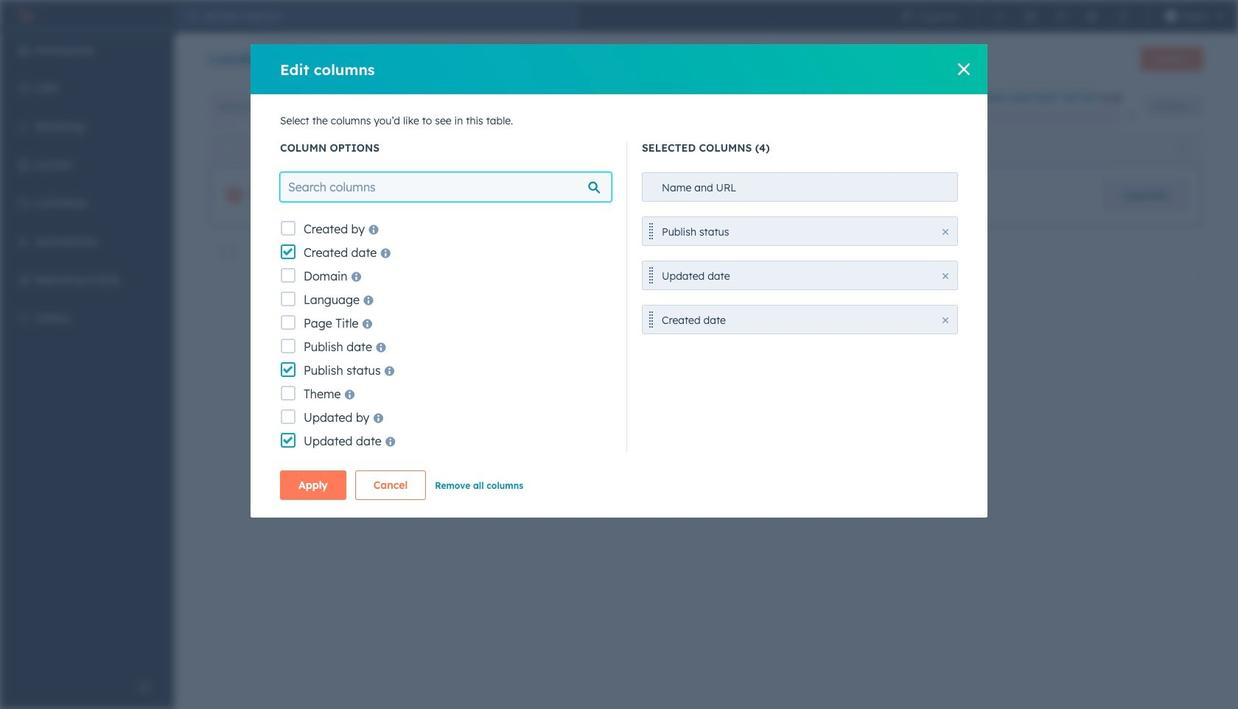 Task type: describe. For each thing, give the bounding box(es) containing it.
press to sort. image
[[699, 142, 705, 152]]

Search HubSpot search field
[[198, 4, 579, 28]]

1 press to sort. element from the left
[[699, 142, 705, 154]]

2 vertical spatial close image
[[943, 318, 949, 324]]

1 horizontal spatial menu
[[892, 0, 1229, 32]]

Search columns search field
[[280, 172, 612, 202]]

howard n/a image
[[1165, 10, 1177, 22]]

marketplaces image
[[1024, 10, 1036, 22]]

help image
[[1055, 10, 1067, 22]]

pagination navigation
[[588, 298, 722, 317]]

notifications image
[[1117, 10, 1129, 22]]

2 press to sort. element from the left
[[1179, 142, 1185, 154]]



Task type: vqa. For each thing, say whether or not it's contained in the screenshot.
Press To Sort. ICON related to 2nd Press to sort. element
no



Task type: locate. For each thing, give the bounding box(es) containing it.
close image
[[1128, 111, 1137, 119], [943, 229, 949, 235], [943, 318, 949, 324]]

0 horizontal spatial press to sort. element
[[699, 142, 705, 154]]

0 horizontal spatial close image
[[943, 273, 949, 279]]

press to sort. element
[[699, 142, 705, 154], [1179, 142, 1185, 154]]

close image
[[958, 63, 970, 75], [943, 273, 949, 279]]

0 vertical spatial close image
[[1128, 111, 1137, 119]]

1 vertical spatial close image
[[943, 229, 949, 235]]

0 horizontal spatial menu
[[0, 32, 174, 673]]

Search content search field
[[209, 92, 430, 122]]

0 vertical spatial close image
[[958, 63, 970, 75]]

1 vertical spatial close image
[[943, 273, 949, 279]]

1 horizontal spatial close image
[[958, 63, 970, 75]]

banner
[[209, 43, 1203, 77]]

progress bar
[[965, 111, 977, 122]]

1 horizontal spatial press to sort. element
[[1179, 142, 1185, 154]]

menu
[[892, 0, 1229, 32], [0, 32, 174, 673]]

press to sort. image
[[1179, 142, 1185, 152]]

dialog
[[251, 44, 988, 518]]

settings image
[[1086, 10, 1098, 22]]



